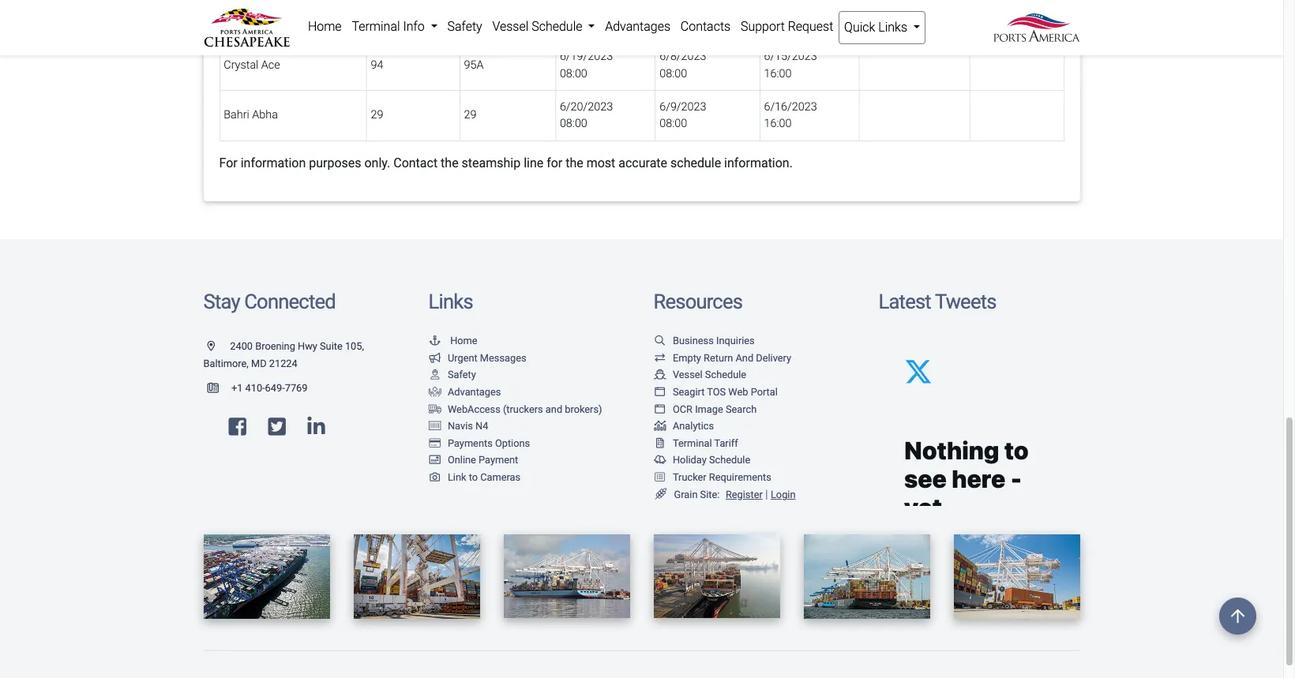 Task type: vqa. For each thing, say whether or not it's contained in the screenshot.
communities at the right top of the page
no



Task type: locate. For each thing, give the bounding box(es) containing it.
08:00
[[560, 17, 588, 30], [560, 67, 588, 80], [660, 67, 687, 80], [560, 117, 588, 131], [660, 117, 687, 131]]

safety link for leftmost vessel schedule link
[[442, 11, 487, 43]]

08:00 down 6/20/2023
[[560, 117, 588, 131]]

login link
[[771, 489, 796, 501]]

1 horizontal spatial advantages link
[[600, 11, 676, 43]]

facebook square image
[[229, 417, 246, 437]]

vessel schedule up the seagirt tos web portal link
[[673, 369, 747, 381]]

2400 broening hwy suite 105, baltimore, md 21224 link
[[203, 341, 364, 370]]

twitter square image
[[268, 417, 286, 437]]

vessel schedule link up seagirt on the bottom right
[[654, 369, 747, 381]]

0 horizontal spatial vessel
[[492, 19, 529, 34]]

empty
[[673, 352, 701, 364]]

6/15/2023 16:00
[[764, 50, 817, 80]]

link to cameras
[[448, 472, 521, 483]]

29 up only.
[[371, 109, 384, 122]]

payment
[[479, 455, 518, 466]]

410-
[[245, 383, 265, 395]]

1 vertical spatial home
[[450, 335, 478, 347]]

95a
[[464, 59, 484, 72]]

hand receiving image
[[429, 388, 442, 398]]

08:00 up 6/19/2023
[[560, 17, 588, 30]]

bahri abha
[[224, 109, 278, 122]]

0 vertical spatial advantages link
[[600, 11, 676, 43]]

advantages
[[605, 19, 671, 34], [448, 386, 501, 398]]

links right quick
[[879, 20, 908, 35]]

seagirt
[[673, 386, 705, 398]]

home link for terminal info link
[[303, 11, 347, 43]]

messages
[[480, 352, 527, 364]]

payments
[[448, 438, 493, 449]]

only.
[[365, 155, 390, 170]]

browser image for seagirt
[[654, 388, 667, 398]]

0 vertical spatial safety link
[[442, 11, 487, 43]]

home link for urgent messages link
[[429, 335, 478, 347]]

advantages link
[[600, 11, 676, 43], [429, 386, 501, 398]]

home
[[308, 19, 342, 34], [450, 335, 478, 347]]

advantages link up webaccess on the left bottom of the page
[[429, 386, 501, 398]]

grain
[[674, 489, 698, 501]]

08:00 for 6/9/2023 08:00
[[660, 117, 687, 131]]

the right contact
[[441, 155, 459, 170]]

16:00 inside the 6/15/2023 16:00
[[764, 67, 792, 80]]

contacts
[[681, 19, 731, 34]]

online payment
[[448, 455, 518, 466]]

holiday schedule link
[[654, 455, 751, 466]]

1 vertical spatial schedule
[[705, 369, 747, 381]]

crystal
[[224, 59, 259, 72]]

terminal info link
[[347, 11, 442, 43]]

0 horizontal spatial advantages link
[[429, 386, 501, 398]]

vessel schedule up 6/19/2023
[[492, 19, 586, 34]]

browser image
[[654, 388, 667, 398], [654, 405, 667, 415]]

webaccess (truckers and brokers)
[[448, 403, 602, 415]]

29
[[371, 109, 384, 122], [464, 109, 477, 122]]

browser image down ship image
[[654, 388, 667, 398]]

stay
[[203, 290, 240, 313]]

2 browser image from the top
[[654, 405, 667, 415]]

terminal down analytics
[[673, 438, 712, 449]]

08:00 inside 6/8/2023 08:00
[[660, 67, 687, 80]]

+1 410-649-7769 link
[[203, 383, 308, 395]]

browser image up the analytics image
[[654, 405, 667, 415]]

abha
[[252, 109, 278, 122]]

1 horizontal spatial terminal
[[673, 438, 712, 449]]

105,
[[345, 341, 364, 352]]

support request link
[[736, 11, 839, 43]]

1 vertical spatial safety
[[448, 369, 476, 381]]

2 safety from the top
[[448, 369, 476, 381]]

0 horizontal spatial the
[[441, 155, 459, 170]]

0 horizontal spatial advantages
[[448, 386, 501, 398]]

1 vertical spatial browser image
[[654, 405, 667, 415]]

0 horizontal spatial links
[[429, 290, 473, 313]]

0 horizontal spatial terminal
[[352, 19, 400, 34]]

2400 broening hwy suite 105, baltimore, md 21224
[[203, 341, 364, 370]]

1 horizontal spatial advantages
[[605, 19, 671, 34]]

info
[[403, 19, 425, 34]]

home up urgent
[[450, 335, 478, 347]]

1 horizontal spatial the
[[566, 155, 584, 170]]

1 horizontal spatial vessel
[[673, 369, 703, 381]]

08:00 down '6/8/2023'
[[660, 67, 687, 80]]

vessel
[[492, 19, 529, 34], [673, 369, 703, 381]]

0 horizontal spatial vessel schedule link
[[487, 11, 600, 43]]

information.
[[724, 155, 793, 170]]

1 16:00 from the top
[[764, 67, 792, 80]]

home link up urgent
[[429, 335, 478, 347]]

0 vertical spatial terminal
[[352, 19, 400, 34]]

1 horizontal spatial home link
[[429, 335, 478, 347]]

the right for on the left
[[566, 155, 584, 170]]

+1 410-649-7769
[[231, 383, 308, 395]]

2 vertical spatial schedule
[[709, 455, 751, 466]]

08:00 inside 6/19/2023 08:00
[[560, 67, 588, 80]]

analytics image
[[654, 422, 667, 432]]

16:00 down 6/15/2023
[[764, 67, 792, 80]]

danzigergracht
[[224, 8, 299, 22]]

1 browser image from the top
[[654, 388, 667, 398]]

1 vertical spatial vessel schedule
[[673, 369, 747, 381]]

terminal for terminal info
[[352, 19, 400, 34]]

most
[[587, 155, 616, 170]]

for
[[547, 155, 563, 170]]

portal
[[751, 386, 778, 398]]

1 vertical spatial terminal
[[673, 438, 712, 449]]

0 horizontal spatial home link
[[303, 11, 347, 43]]

6/9/2023
[[660, 100, 707, 114]]

0 vertical spatial links
[[879, 20, 908, 35]]

0 vertical spatial advantages
[[605, 19, 671, 34]]

ocr image search
[[673, 403, 757, 415]]

29 down the 95a
[[464, 109, 477, 122]]

search image
[[654, 337, 667, 347]]

vessel schedule link
[[487, 11, 600, 43], [654, 369, 747, 381]]

1 vertical spatial 16:00
[[764, 117, 792, 131]]

crystal ace
[[224, 59, 280, 72]]

anchor image
[[429, 337, 442, 347]]

schedule for holiday schedule link at right
[[709, 455, 751, 466]]

browser image inside ocr image search 'link'
[[654, 405, 667, 415]]

08:00 down 6/9/2023 on the right top of the page
[[660, 117, 687, 131]]

schedule down tariff
[[709, 455, 751, 466]]

advantages up webaccess on the left bottom of the page
[[448, 386, 501, 398]]

0 horizontal spatial vessel schedule
[[492, 19, 586, 34]]

bullhorn image
[[429, 354, 442, 364]]

1 vertical spatial vessel schedule link
[[654, 369, 747, 381]]

2 16:00 from the top
[[764, 117, 792, 131]]

trucker requirements
[[673, 472, 772, 483]]

schedule
[[532, 19, 583, 34], [705, 369, 747, 381], [709, 455, 751, 466]]

safety link down urgent
[[429, 369, 476, 381]]

08:00 inside 6/9/2023 08:00
[[660, 117, 687, 131]]

0 vertical spatial safety
[[447, 19, 482, 34]]

6/9/2023 08:00
[[660, 100, 707, 131]]

2 the from the left
[[566, 155, 584, 170]]

1 vertical spatial home link
[[429, 335, 478, 347]]

08:00 for 6/19/2023 08:00
[[560, 67, 588, 80]]

16:00 down 6/16/2023 in the top right of the page
[[764, 117, 792, 131]]

contact
[[394, 155, 438, 170]]

map marker alt image
[[207, 342, 228, 352]]

0 horizontal spatial 29
[[371, 109, 384, 122]]

0 horizontal spatial home
[[308, 19, 342, 34]]

schedule up 6/19/2023
[[532, 19, 583, 34]]

16:00 for 6/16/2023 16:00
[[764, 117, 792, 131]]

linkedin image
[[308, 417, 325, 437]]

file invoice image
[[654, 439, 667, 449]]

1 vertical spatial safety link
[[429, 369, 476, 381]]

contacts link
[[676, 11, 736, 43]]

links up anchor icon
[[429, 290, 473, 313]]

vessel schedule
[[492, 19, 586, 34], [673, 369, 747, 381]]

quick links link
[[839, 11, 926, 44]]

home right danzigergracht
[[308, 19, 342, 34]]

safety down urgent
[[448, 369, 476, 381]]

holiday schedule
[[673, 455, 751, 466]]

advantages up '6/8/2023'
[[605, 19, 671, 34]]

0 vertical spatial browser image
[[654, 388, 667, 398]]

08:00 for 6/20/2023 08:00
[[560, 117, 588, 131]]

1 safety from the top
[[447, 19, 482, 34]]

0 vertical spatial vessel
[[492, 19, 529, 34]]

to
[[469, 472, 478, 483]]

seagirt tos web portal
[[673, 386, 778, 398]]

seagirt tos web portal link
[[654, 386, 778, 398]]

0 vertical spatial vessel schedule
[[492, 19, 586, 34]]

6/19/2023 08:00
[[560, 50, 613, 80]]

business inquiries
[[673, 335, 755, 347]]

online
[[448, 455, 476, 466]]

safety
[[447, 19, 482, 34], [448, 369, 476, 381]]

08:00 inside '6/20/2023 08:00'
[[560, 117, 588, 131]]

safety up the 95a
[[447, 19, 482, 34]]

online payment link
[[429, 455, 518, 466]]

0 vertical spatial vessel schedule link
[[487, 11, 600, 43]]

1 horizontal spatial links
[[879, 20, 908, 35]]

0 vertical spatial home link
[[303, 11, 347, 43]]

advantages link up '6/8/2023'
[[600, 11, 676, 43]]

webaccess (truckers and brokers) link
[[429, 403, 602, 415]]

wheat image
[[654, 489, 668, 500]]

browser image inside the seagirt tos web portal link
[[654, 388, 667, 398]]

md
[[251, 358, 267, 370]]

register
[[726, 489, 763, 501]]

tariff
[[714, 438, 738, 449]]

2 29 from the left
[[464, 109, 477, 122]]

accurate
[[619, 155, 668, 170]]

support request
[[741, 19, 834, 34]]

0 vertical spatial 16:00
[[764, 67, 792, 80]]

1 horizontal spatial vessel schedule link
[[654, 369, 747, 381]]

schedule up seagirt tos web portal
[[705, 369, 747, 381]]

user hard hat image
[[429, 371, 442, 381]]

terminal left info
[[352, 19, 400, 34]]

terminal inside terminal info link
[[352, 19, 400, 34]]

1 horizontal spatial home
[[450, 335, 478, 347]]

6/8/2023
[[660, 50, 707, 63]]

safety link for bottom advantages link
[[429, 369, 476, 381]]

image
[[695, 403, 723, 415]]

home link right danzigergracht
[[303, 11, 347, 43]]

hwy
[[298, 341, 317, 352]]

safety link up the 95a
[[442, 11, 487, 43]]

1 vertical spatial vessel
[[673, 369, 703, 381]]

line
[[524, 155, 544, 170]]

for
[[219, 155, 238, 170]]

1 horizontal spatial 29
[[464, 109, 477, 122]]

0 vertical spatial schedule
[[532, 19, 583, 34]]

for information purposes only. contact the steamship line for the most accurate schedule information.
[[219, 155, 793, 170]]

safety link
[[442, 11, 487, 43], [429, 369, 476, 381]]

08:00 down 6/19/2023
[[560, 67, 588, 80]]

vessel schedule link up 6/19/2023
[[487, 11, 600, 43]]

16:00 inside 6/16/2023 16:00
[[764, 117, 792, 131]]



Task type: describe. For each thing, give the bounding box(es) containing it.
terminal for terminal tariff
[[673, 438, 712, 449]]

resources
[[654, 290, 743, 313]]

cameras
[[480, 472, 521, 483]]

and
[[736, 352, 754, 364]]

search
[[726, 403, 757, 415]]

ace
[[261, 59, 280, 72]]

1 horizontal spatial vessel schedule
[[673, 369, 747, 381]]

trucker requirements link
[[654, 472, 772, 483]]

credit card front image
[[429, 456, 442, 466]]

navis n4
[[448, 420, 488, 432]]

1 29 from the left
[[371, 109, 384, 122]]

1 the from the left
[[441, 155, 459, 170]]

latest
[[879, 290, 931, 313]]

tweets
[[935, 290, 997, 313]]

baltimore,
[[203, 358, 249, 370]]

exchange image
[[654, 354, 667, 364]]

go to top image
[[1220, 598, 1257, 635]]

6/19/2023
[[560, 50, 613, 63]]

purposes
[[309, 155, 361, 170]]

6/15/2023
[[764, 50, 817, 63]]

0 vertical spatial home
[[308, 19, 342, 34]]

schedule for the right vessel schedule link
[[705, 369, 747, 381]]

inquiries
[[716, 335, 755, 347]]

return
[[704, 352, 733, 364]]

1 vertical spatial links
[[429, 290, 473, 313]]

steamship
[[462, 155, 521, 170]]

brokers)
[[565, 403, 602, 415]]

options
[[495, 438, 530, 449]]

2400
[[230, 341, 253, 352]]

link
[[448, 472, 466, 483]]

(truckers
[[503, 403, 543, 415]]

terminal info
[[352, 19, 428, 34]]

holiday
[[673, 455, 707, 466]]

terminal tariff link
[[654, 438, 738, 449]]

urgent
[[448, 352, 478, 364]]

camera image
[[429, 473, 442, 483]]

broening
[[255, 341, 295, 352]]

08:00 for 6/8/2023 08:00
[[660, 67, 687, 80]]

empty return and delivery
[[673, 352, 792, 364]]

649-
[[265, 383, 285, 395]]

business inquiries link
[[654, 335, 755, 347]]

bells image
[[654, 456, 667, 466]]

connected
[[244, 290, 336, 313]]

webaccess
[[448, 403, 501, 415]]

web
[[729, 386, 748, 398]]

|
[[766, 488, 768, 501]]

tos
[[707, 386, 726, 398]]

urgent messages
[[448, 352, 527, 364]]

+1
[[231, 383, 243, 395]]

analytics link
[[654, 420, 714, 432]]

container storage image
[[429, 422, 442, 432]]

delivery
[[756, 352, 792, 364]]

login
[[771, 489, 796, 501]]

7769
[[285, 383, 308, 395]]

1 vertical spatial advantages
[[448, 386, 501, 398]]

6/16/2023
[[764, 100, 817, 114]]

empty return and delivery link
[[654, 352, 792, 364]]

latest tweets
[[879, 290, 997, 313]]

suite
[[320, 341, 343, 352]]

requirements
[[709, 472, 772, 483]]

phone office image
[[207, 384, 231, 394]]

link to cameras link
[[429, 472, 521, 483]]

quick
[[845, 20, 876, 35]]

1 vertical spatial advantages link
[[429, 386, 501, 398]]

urgent messages link
[[429, 352, 527, 364]]

terminal tariff
[[673, 438, 738, 449]]

trucker
[[673, 472, 707, 483]]

6/16/2023 16:00
[[764, 100, 817, 131]]

analytics
[[673, 420, 714, 432]]

advantages inside advantages link
[[605, 19, 671, 34]]

support
[[741, 19, 785, 34]]

grain site: register | login
[[674, 488, 796, 501]]

list alt image
[[654, 473, 667, 483]]

browser image for ocr
[[654, 405, 667, 415]]

n4
[[476, 420, 488, 432]]

navis n4 link
[[429, 420, 488, 432]]

schedule
[[671, 155, 721, 170]]

truck container image
[[429, 405, 442, 415]]

credit card image
[[429, 439, 442, 449]]

ship image
[[654, 371, 667, 381]]

navis
[[448, 420, 473, 432]]

16:00 for 6/15/2023 16:00
[[764, 67, 792, 80]]

ocr image search link
[[654, 403, 757, 415]]

information
[[241, 155, 306, 170]]

payments options link
[[429, 438, 530, 449]]

and
[[546, 403, 563, 415]]

6/20/2023
[[560, 100, 613, 114]]

payments options
[[448, 438, 530, 449]]



